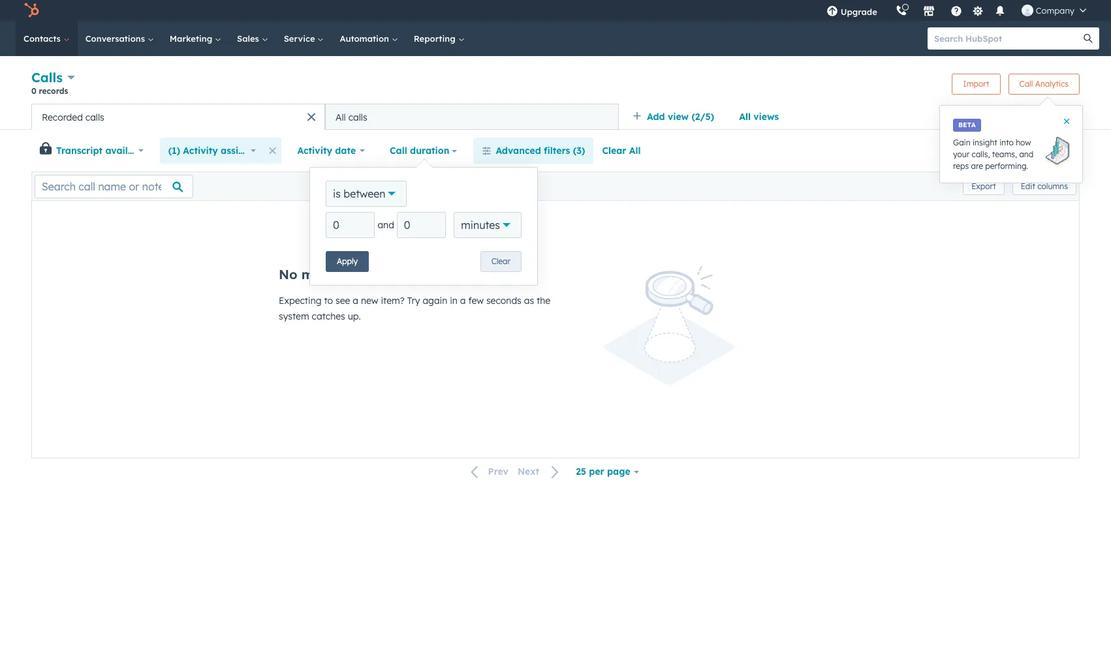 Task type: locate. For each thing, give the bounding box(es) containing it.
1 horizontal spatial clear
[[602, 145, 627, 157]]

records
[[39, 86, 68, 96]]

advanced
[[496, 145, 541, 157]]

clear inside button
[[602, 145, 627, 157]]

1 vertical spatial to
[[324, 295, 333, 307]]

marketplaces image
[[923, 6, 935, 18]]

to left see
[[324, 295, 333, 307]]

duration
[[410, 145, 450, 157]]

0 horizontal spatial to
[[264, 145, 274, 157]]

conversations link
[[78, 21, 162, 56]]

edit
[[1021, 181, 1036, 191]]

service
[[284, 33, 318, 44]]

no matches for the current filters.
[[279, 266, 501, 283]]

and
[[1020, 150, 1034, 159], [378, 219, 394, 231]]

import button
[[952, 73, 1001, 94]]

upgrade
[[841, 7, 878, 17]]

1 vertical spatial call
[[390, 145, 407, 157]]

to
[[264, 145, 274, 157], [324, 295, 333, 307]]

minutes button
[[454, 212, 522, 238]]

2 horizontal spatial all
[[739, 111, 751, 123]]

new
[[361, 295, 378, 307]]

call left analytics
[[1020, 79, 1033, 88]]

call inside button
[[390, 145, 407, 157]]

a right in
[[460, 295, 466, 307]]

help button
[[945, 0, 968, 21]]

and down how
[[1020, 150, 1034, 159]]

clear
[[602, 145, 627, 157], [492, 257, 511, 266]]

a
[[353, 295, 359, 307], [460, 295, 466, 307]]

minutes
[[461, 219, 500, 232]]

expecting
[[279, 295, 322, 307]]

upgrade image
[[827, 6, 838, 18]]

in
[[450, 295, 458, 307]]

(2/5)
[[692, 111, 715, 123]]

activity left date
[[297, 145, 332, 157]]

1 horizontal spatial activity
[[297, 145, 332, 157]]

the right as on the left of the page
[[537, 295, 551, 307]]

marketing
[[170, 33, 215, 44]]

settings link
[[970, 4, 987, 17]]

1 vertical spatial and
[[378, 219, 394, 231]]

0 vertical spatial to
[[264, 145, 274, 157]]

the right the "for"
[[384, 266, 405, 283]]

clear inside button
[[492, 257, 511, 266]]

0 records
[[31, 86, 68, 96]]

2 a from the left
[[460, 295, 466, 307]]

automation link
[[332, 21, 406, 56]]

0 horizontal spatial all
[[336, 111, 346, 123]]

search image
[[1084, 34, 1093, 43]]

jacob simon image
[[1022, 5, 1034, 16]]

how
[[1016, 138, 1031, 148]]

0 horizontal spatial clear
[[492, 257, 511, 266]]

columns
[[1038, 181, 1068, 191]]

the
[[384, 266, 405, 283], [537, 295, 551, 307]]

apply button
[[326, 251, 369, 272]]

to right assigned on the top left of page
[[264, 145, 274, 157]]

recorded calls button
[[31, 104, 325, 130]]

edit columns button
[[1013, 178, 1077, 195]]

1 calls from the left
[[85, 111, 104, 123]]

0 horizontal spatial activity
[[183, 145, 218, 157]]

item?
[[381, 295, 405, 307]]

recorded calls
[[42, 111, 104, 123]]

for
[[361, 266, 380, 283]]

insight
[[973, 138, 998, 148]]

gain
[[953, 138, 971, 148]]

None text field
[[326, 212, 375, 238], [397, 212, 446, 238], [326, 212, 375, 238], [397, 212, 446, 238]]

all inside button
[[336, 111, 346, 123]]

(1) activity assigned to
[[168, 145, 274, 157]]

1 horizontal spatial all
[[629, 145, 641, 157]]

service link
[[276, 21, 332, 56]]

0 vertical spatial clear
[[602, 145, 627, 157]]

into
[[1000, 138, 1014, 148]]

between
[[344, 187, 386, 200]]

1 horizontal spatial call
[[1020, 79, 1033, 88]]

0 vertical spatial call
[[1020, 79, 1033, 88]]

0 vertical spatial the
[[384, 266, 405, 283]]

(1)
[[168, 145, 180, 157]]

to inside popup button
[[264, 145, 274, 157]]

0 horizontal spatial call
[[390, 145, 407, 157]]

views
[[754, 111, 779, 123]]

activity right (1)
[[183, 145, 218, 157]]

1 horizontal spatial the
[[537, 295, 551, 307]]

call
[[1020, 79, 1033, 88], [390, 145, 407, 157]]

1 activity from the left
[[183, 145, 218, 157]]

call inside banner
[[1020, 79, 1033, 88]]

0 horizontal spatial a
[[353, 295, 359, 307]]

1 horizontal spatial calls
[[348, 111, 367, 123]]

clear down minutes popup button
[[492, 257, 511, 266]]

clear button
[[480, 251, 522, 272]]

menu
[[817, 0, 1096, 21]]

sales
[[237, 33, 262, 44]]

beta
[[959, 121, 976, 129]]

0 horizontal spatial and
[[378, 219, 394, 231]]

0 vertical spatial and
[[1020, 150, 1034, 159]]

is between
[[333, 187, 386, 200]]

all inside all views link
[[739, 111, 751, 123]]

automation
[[340, 33, 392, 44]]

your
[[953, 150, 970, 159]]

activity
[[183, 145, 218, 157], [297, 145, 332, 157]]

and inside gain insight into how your calls, teams, and reps are performing.
[[1020, 150, 1034, 159]]

Search HubSpot search field
[[928, 27, 1088, 50]]

all for all views
[[739, 111, 751, 123]]

0 horizontal spatial calls
[[85, 111, 104, 123]]

1 horizontal spatial and
[[1020, 150, 1034, 159]]

1 horizontal spatial a
[[460, 295, 466, 307]]

all up date
[[336, 111, 346, 123]]

1 vertical spatial the
[[537, 295, 551, 307]]

all left the views
[[739, 111, 751, 123]]

as
[[524, 295, 534, 307]]

add view (2/5) button
[[624, 104, 731, 130]]

clear right (3)
[[602, 145, 627, 157]]

calls
[[85, 111, 104, 123], [348, 111, 367, 123]]

transcript available button
[[53, 138, 152, 164]]

calls inside button
[[85, 111, 104, 123]]

activity date
[[297, 145, 356, 157]]

1 horizontal spatial to
[[324, 295, 333, 307]]

calls right recorded
[[85, 111, 104, 123]]

activity date button
[[289, 138, 373, 164]]

notifications image
[[994, 6, 1006, 18]]

edit columns
[[1021, 181, 1068, 191]]

teams,
[[993, 150, 1018, 159]]

calls inside button
[[348, 111, 367, 123]]

few
[[469, 295, 484, 307]]

calls up date
[[348, 111, 367, 123]]

call for call duration
[[390, 145, 407, 157]]

company
[[1036, 5, 1075, 16]]

menu item
[[887, 0, 889, 21]]

filters.
[[460, 266, 501, 283]]

2 calls from the left
[[348, 111, 367, 123]]

a right see
[[353, 295, 359, 307]]

expecting to see a new item? try again in a few seconds as the system catches up.
[[279, 295, 551, 323]]

no
[[279, 266, 298, 283]]

all inside clear all button
[[629, 145, 641, 157]]

and down is between popup button
[[378, 219, 394, 231]]

Search call name or notes search field
[[35, 175, 193, 198]]

1 vertical spatial clear
[[492, 257, 511, 266]]

per
[[589, 466, 605, 478]]

next button
[[513, 464, 568, 481]]

call left duration
[[390, 145, 407, 157]]

call analytics link
[[1009, 73, 1080, 94]]

all
[[739, 111, 751, 123], [336, 111, 346, 123], [629, 145, 641, 157]]

all down add view (2/5) popup button in the right of the page
[[629, 145, 641, 157]]

prev
[[488, 467, 509, 478]]

catches
[[312, 311, 345, 323]]



Task type: vqa. For each thing, say whether or not it's contained in the screenshot.
'LIST'
no



Task type: describe. For each thing, give the bounding box(es) containing it.
to inside expecting to see a new item? try again in a few seconds as the system catches up.
[[324, 295, 333, 307]]

all for all calls
[[336, 111, 346, 123]]

marketing link
[[162, 21, 229, 56]]

1 a from the left
[[353, 295, 359, 307]]

recorded
[[42, 111, 83, 123]]

menu containing company
[[817, 0, 1096, 21]]

call duration
[[390, 145, 450, 157]]

is between button
[[326, 181, 407, 207]]

advanced filters (3)
[[496, 145, 585, 157]]

calling icon button
[[891, 2, 913, 19]]

call for call analytics
[[1020, 79, 1033, 88]]

close image
[[1064, 119, 1070, 124]]

see
[[336, 295, 350, 307]]

assigned
[[221, 145, 262, 157]]

(3)
[[573, 145, 585, 157]]

notifications button
[[989, 0, 1011, 21]]

calls for all calls
[[348, 111, 367, 123]]

seconds
[[486, 295, 522, 307]]

calling icon image
[[896, 5, 908, 17]]

calls for recorded calls
[[85, 111, 104, 123]]

25 per page
[[576, 466, 631, 478]]

date
[[335, 145, 356, 157]]

clear for clear all
[[602, 145, 627, 157]]

marketplaces button
[[915, 0, 943, 21]]

reporting link
[[406, 21, 472, 56]]

current
[[409, 266, 456, 283]]

export
[[972, 181, 996, 191]]

calls button
[[31, 68, 75, 87]]

again
[[423, 295, 448, 307]]

available
[[105, 145, 148, 157]]

0
[[31, 86, 36, 96]]

add view (2/5)
[[647, 111, 715, 123]]

company button
[[1014, 0, 1095, 21]]

calls,
[[972, 150, 990, 159]]

analytics
[[1036, 79, 1069, 88]]

advanced filters (3) button
[[474, 138, 594, 164]]

pagination navigation
[[463, 464, 568, 481]]

contacts link
[[16, 21, 78, 56]]

all calls
[[336, 111, 367, 123]]

transcript
[[56, 145, 103, 157]]

call analytics
[[1020, 79, 1069, 88]]

reporting
[[414, 33, 458, 44]]

the inside expecting to see a new item? try again in a few seconds as the system catches up.
[[537, 295, 551, 307]]

help image
[[951, 6, 962, 18]]

settings image
[[973, 6, 984, 17]]

try
[[407, 295, 420, 307]]

page
[[607, 466, 631, 478]]

system
[[279, 311, 309, 323]]

25
[[576, 466, 586, 478]]

is
[[333, 187, 341, 200]]

matches
[[302, 266, 357, 283]]

clear for clear
[[492, 257, 511, 266]]

reps
[[953, 161, 969, 171]]

calls
[[31, 69, 63, 86]]

2 activity from the left
[[297, 145, 332, 157]]

all calls button
[[325, 104, 619, 130]]

transcript available
[[56, 145, 148, 157]]

clear all button
[[594, 138, 649, 164]]

clear all
[[602, 145, 641, 157]]

calls banner
[[31, 68, 1080, 104]]

all views link
[[731, 104, 788, 130]]

0 horizontal spatial the
[[384, 266, 405, 283]]

add
[[647, 111, 665, 123]]

apply
[[337, 257, 358, 266]]

hubspot image
[[24, 3, 39, 18]]

next
[[518, 467, 539, 478]]

gain insight into how your calls, teams, and reps are performing.
[[953, 138, 1034, 171]]

up.
[[348, 311, 361, 323]]

import
[[963, 79, 990, 88]]

sales link
[[229, 21, 276, 56]]

conversations
[[85, 33, 147, 44]]

all views
[[739, 111, 779, 123]]

view
[[668, 111, 689, 123]]

hubspot link
[[16, 3, 49, 18]]

call duration button
[[381, 138, 466, 164]]



